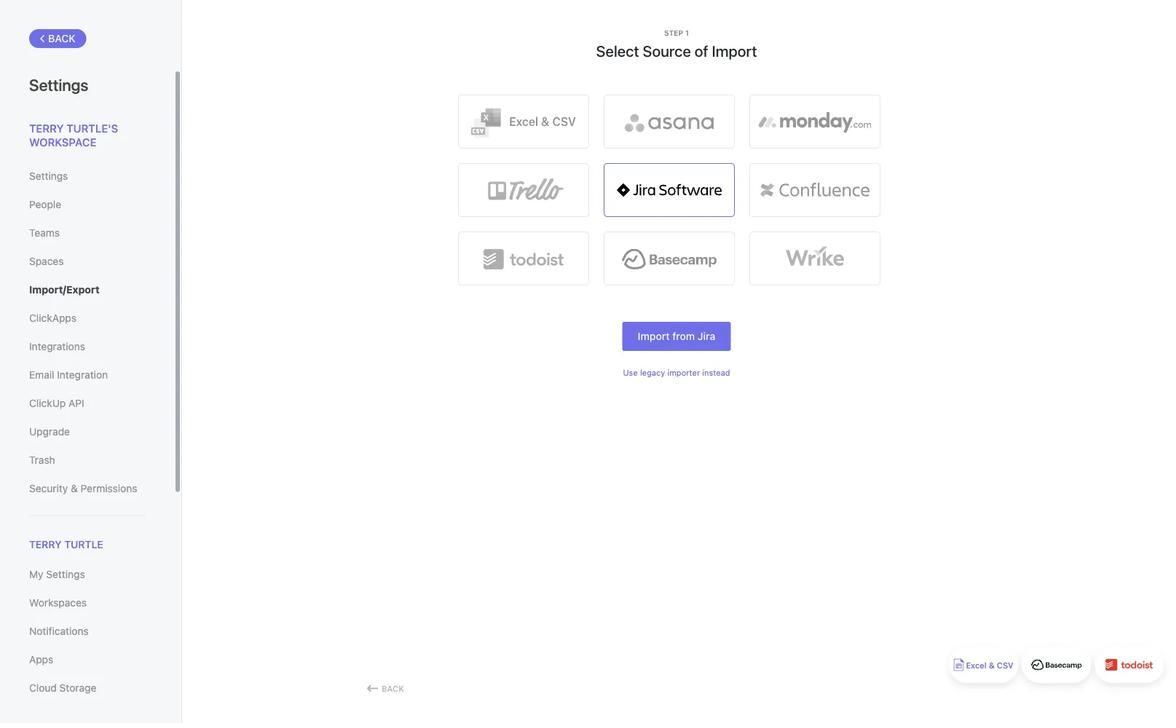 Task type: vqa. For each thing, say whether or not it's contained in the screenshot.
1 'button'
no



Task type: describe. For each thing, give the bounding box(es) containing it.
back link
[[29, 29, 86, 48]]

my
[[29, 569, 43, 581]]

use legacy importer instead
[[623, 368, 731, 377]]

clickapps link
[[29, 306, 145, 331]]

integrations link
[[29, 335, 145, 359]]

back link
[[367, 684, 404, 695]]

instead
[[703, 368, 731, 377]]

0 vertical spatial excel & csv link
[[458, 95, 590, 149]]

people
[[29, 199, 61, 211]]

import from jira
[[638, 330, 716, 343]]

storage
[[59, 683, 96, 695]]

workspace
[[29, 136, 96, 149]]

1 vertical spatial excel & csv link
[[950, 647, 1019, 684]]

jira
[[698, 330, 716, 343]]

from
[[673, 330, 695, 343]]

import inside the step 1 select source of import
[[712, 42, 758, 60]]

upgrade
[[29, 426, 70, 438]]

clickup api
[[29, 398, 84, 410]]

turtle's
[[67, 122, 118, 134]]

cloud
[[29, 683, 57, 695]]

permissions
[[81, 483, 137, 495]]

teams
[[29, 227, 60, 239]]

1 vertical spatial excel & csv
[[967, 661, 1014, 671]]

my settings link
[[29, 563, 145, 588]]

teams link
[[29, 221, 145, 246]]

1 vertical spatial excel
[[967, 661, 987, 671]]

import/export link
[[29, 278, 145, 302]]

api
[[69, 398, 84, 410]]

terry for terry turtle
[[29, 539, 62, 551]]

1 vertical spatial csv
[[998, 661, 1014, 671]]

terry turtle's workspace
[[29, 122, 118, 149]]

terry turtle
[[29, 539, 103, 551]]

1 horizontal spatial &
[[541, 115, 550, 129]]

settings element
[[0, 0, 182, 724]]

1
[[686, 28, 689, 37]]

0 vertical spatial csv
[[553, 115, 576, 129]]

step
[[665, 28, 684, 37]]

clickup
[[29, 398, 66, 410]]

source
[[643, 42, 691, 60]]

0 vertical spatial excel & csv
[[510, 115, 576, 129]]

of
[[695, 42, 709, 60]]

clickapps
[[29, 312, 76, 324]]

0 horizontal spatial excel
[[510, 115, 539, 129]]

people link
[[29, 192, 145, 217]]

trash link
[[29, 448, 145, 473]]

use
[[623, 368, 638, 377]]

notifications
[[29, 626, 89, 638]]

upgrade link
[[29, 420, 145, 445]]

& inside settings element
[[71, 483, 78, 495]]



Task type: locate. For each thing, give the bounding box(es) containing it.
back
[[382, 684, 404, 694]]

2 vertical spatial settings
[[46, 569, 85, 581]]

terry up workspace
[[29, 122, 64, 134]]

terry inside terry turtle's workspace
[[29, 122, 64, 134]]

integrations
[[29, 341, 85, 353]]

email
[[29, 369, 54, 381]]

settings up people
[[29, 170, 68, 182]]

1 terry from the top
[[29, 122, 64, 134]]

0 vertical spatial terry
[[29, 122, 64, 134]]

turtle
[[64, 539, 103, 551]]

email integration link
[[29, 363, 145, 388]]

email integration
[[29, 369, 108, 381]]

clickup api link
[[29, 391, 145, 416]]

cloud storage
[[29, 683, 96, 695]]

0 vertical spatial import
[[712, 42, 758, 60]]

1 horizontal spatial excel & csv link
[[950, 647, 1019, 684]]

back
[[48, 32, 76, 44]]

csv
[[553, 115, 576, 129], [998, 661, 1014, 671]]

excel & csv
[[510, 115, 576, 129], [967, 661, 1014, 671]]

import
[[712, 42, 758, 60], [638, 330, 670, 343]]

0 vertical spatial settings
[[29, 75, 88, 94]]

0 horizontal spatial excel & csv
[[510, 115, 576, 129]]

1 vertical spatial settings
[[29, 170, 68, 182]]

1 horizontal spatial csv
[[998, 661, 1014, 671]]

settings down back link
[[29, 75, 88, 94]]

import left from
[[638, 330, 670, 343]]

2 vertical spatial &
[[989, 661, 995, 671]]

import from jira link
[[623, 322, 731, 351]]

0 horizontal spatial csv
[[553, 115, 576, 129]]

settings
[[29, 75, 88, 94], [29, 170, 68, 182], [46, 569, 85, 581]]

terry up my
[[29, 539, 62, 551]]

1 horizontal spatial excel & csv
[[967, 661, 1014, 671]]

cloud storage link
[[29, 676, 145, 701]]

2 terry from the top
[[29, 539, 62, 551]]

terry for terry turtle's workspace
[[29, 122, 64, 134]]

trash
[[29, 454, 55, 466]]

1 vertical spatial terry
[[29, 539, 62, 551]]

excel
[[510, 115, 539, 129], [967, 661, 987, 671]]

security & permissions
[[29, 483, 137, 495]]

importer
[[668, 368, 700, 377]]

spaces link
[[29, 249, 145, 274]]

my settings
[[29, 569, 85, 581]]

1 horizontal spatial excel
[[967, 661, 987, 671]]

2 horizontal spatial &
[[989, 661, 995, 671]]

1 vertical spatial import
[[638, 330, 670, 343]]

excel & csv link
[[458, 95, 590, 149], [950, 647, 1019, 684]]

1 vertical spatial &
[[71, 483, 78, 495]]

1 horizontal spatial import
[[712, 42, 758, 60]]

&
[[541, 115, 550, 129], [71, 483, 78, 495], [989, 661, 995, 671]]

workspaces
[[29, 597, 87, 609]]

0 vertical spatial &
[[541, 115, 550, 129]]

security & permissions link
[[29, 477, 145, 501]]

0 vertical spatial excel
[[510, 115, 539, 129]]

0 horizontal spatial import
[[638, 330, 670, 343]]

workspaces link
[[29, 591, 145, 616]]

step 1 select source of import
[[596, 28, 758, 60]]

apps link
[[29, 648, 145, 673]]

select
[[596, 42, 640, 60]]

legacy
[[641, 368, 666, 377]]

settings link
[[29, 164, 145, 189]]

notifications link
[[29, 620, 145, 644]]

spaces
[[29, 255, 64, 267]]

terry
[[29, 122, 64, 134], [29, 539, 62, 551]]

security
[[29, 483, 68, 495]]

0 horizontal spatial excel & csv link
[[458, 95, 590, 149]]

import right of at the top of page
[[712, 42, 758, 60]]

integration
[[57, 369, 108, 381]]

settings right my
[[46, 569, 85, 581]]

0 horizontal spatial &
[[71, 483, 78, 495]]

apps
[[29, 654, 53, 666]]

import/export
[[29, 284, 100, 296]]



